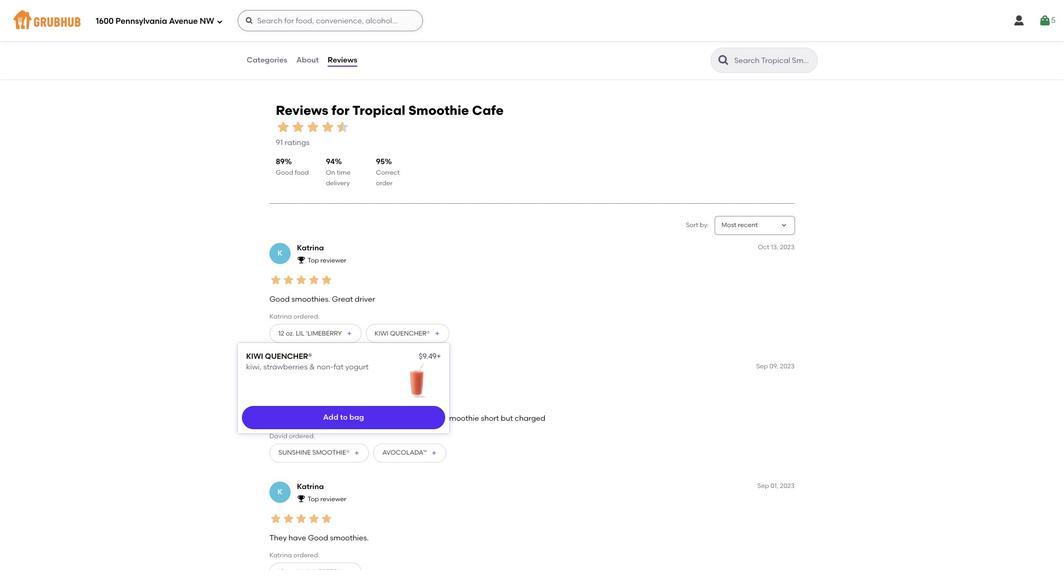 Task type: describe. For each thing, give the bounding box(es) containing it.
plus icon image for avocolada™
[[431, 450, 438, 457]]

main navigation navigation
[[0, 0, 1065, 41]]

12 oz. lil 'limeberry
[[279, 330, 342, 337]]

12 oz. lil 'limeberry button
[[270, 324, 362, 343]]

yogurt
[[346, 363, 369, 372]]

20–35 min $0.99 delivery
[[262, 36, 303, 53]]

30–40 min $2.99 delivery
[[451, 36, 492, 53]]

add
[[323, 413, 339, 422]]

quencher® inside tooltip
[[265, 352, 312, 361]]

$2.99
[[451, 45, 466, 53]]

kiwi,
[[246, 363, 262, 372]]

13,
[[771, 244, 779, 251]]

1 horizontal spatial svg image
[[245, 16, 254, 25]]

ordered: for smoothies.
[[294, 313, 320, 320]]

david ordered:
[[270, 433, 315, 440]]

about
[[296, 56, 319, 65]]

20–35 for $1.99
[[640, 36, 659, 43]]

nw
[[200, 16, 214, 26]]

min for $0.99
[[282, 36, 293, 43]]

kiwi, strawberries & non-fat yogurt
[[246, 363, 369, 372]]

1600
[[96, 16, 114, 26]]

bagels
[[277, 22, 297, 30]]

95 correct order
[[376, 157, 400, 187]]

add to bag button
[[242, 407, 446, 430]]

of
[[383, 414, 390, 423]]

30–40
[[451, 36, 470, 43]]

katrina up good smoothies. great driver
[[297, 244, 324, 253]]

categories
[[247, 56, 287, 65]]

sunshine smoothie®
[[279, 449, 350, 457]]

20–35 for $0.99
[[262, 36, 280, 43]]

to
[[340, 413, 348, 422]]

katrina down the sunshine smoothie® on the bottom of page
[[297, 482, 324, 491]]

have
[[289, 534, 306, 543]]

5
[[1052, 16, 1056, 25]]

reviews button
[[327, 41, 358, 79]]

top reviewer for good
[[308, 496, 347, 503]]

tropical
[[353, 103, 406, 118]]

pennsylvania
[[116, 16, 167, 26]]

most
[[722, 222, 737, 229]]

on
[[326, 169, 335, 176]]

oz.
[[286, 330, 294, 337]]

sort by:
[[686, 222, 709, 229]]

short
[[481, 414, 499, 423]]

$9.49
[[419, 352, 437, 361]]

order
[[376, 180, 393, 187]]

most recent
[[722, 222, 758, 229]]

strawberries
[[263, 363, 308, 372]]

sort
[[686, 222, 699, 229]]

trophy icon image for smoothies.
[[297, 256, 306, 264]]

top for smoothies.
[[308, 257, 319, 265]]

plus icon image for kiwi quencher®
[[434, 331, 441, 337]]

0 horizontal spatial kiwi
[[246, 352, 263, 361]]

avocolada™
[[383, 449, 427, 457]]

reviewer for great
[[321, 257, 347, 265]]

not
[[284, 414, 295, 423]]

time
[[337, 169, 351, 176]]

2 vertical spatial good
[[308, 534, 328, 543]]

sep for did not receive correct number of smoothies   one smoothie short but charged
[[757, 363, 768, 370]]

sep for they have good smoothies.
[[758, 482, 770, 490]]

caret down icon image
[[780, 221, 789, 230]]

correct
[[376, 169, 400, 176]]

2 horizontal spatial svg image
[[1013, 14, 1026, 27]]

20–35 min $1.99 delivery
[[640, 36, 680, 53]]

kiwi inside kiwi quencher® button
[[375, 330, 389, 337]]

0 vertical spatial ratings
[[782, 36, 803, 43]]

smoothies
[[392, 414, 429, 423]]

not enough ratings
[[744, 36, 803, 43]]

enough
[[757, 36, 780, 43]]

katrina down they
[[270, 552, 292, 559]]

top for have
[[308, 496, 319, 503]]

$9.49 +
[[419, 352, 441, 361]]

09,
[[770, 363, 779, 370]]

bag
[[350, 413, 364, 422]]

not
[[744, 36, 755, 43]]

categories button
[[246, 41, 288, 79]]

did not receive correct number of smoothies   one smoothie short but charged
[[270, 414, 546, 423]]

min for $2.99
[[471, 36, 483, 43]]

0 vertical spatial smoothies.
[[292, 295, 330, 304]]

good inside "89 good food"
[[276, 169, 293, 176]]

reviewer for good
[[321, 496, 347, 503]]

avocolada™ button
[[374, 444, 447, 463]]

01,
[[771, 482, 779, 490]]

k for good
[[278, 249, 283, 258]]

1 vertical spatial good
[[270, 295, 290, 304]]



Task type: vqa. For each thing, say whether or not it's contained in the screenshot.
top Sep
yes



Task type: locate. For each thing, give the bounding box(es) containing it.
fat
[[334, 363, 344, 372]]

quencher®
[[390, 330, 430, 337], [265, 352, 312, 361]]

1 min from the left
[[282, 36, 293, 43]]

driver
[[355, 295, 375, 304]]

tooltip
[[238, 337, 450, 434]]

ordered:
[[294, 313, 320, 320], [289, 433, 315, 440], [294, 552, 320, 559]]

reviews up 91 ratings
[[276, 103, 329, 118]]

top
[[308, 257, 319, 265], [308, 496, 319, 503]]

0 vertical spatial reviewer
[[321, 257, 347, 265]]

0 vertical spatial reviews
[[328, 56, 357, 65]]

one
[[431, 414, 444, 423]]

reviewer up they have good smoothies.
[[321, 496, 347, 503]]

1 reviewer from the top
[[321, 257, 347, 265]]

94 on time delivery
[[326, 157, 351, 187]]

1 k from the top
[[278, 249, 283, 258]]

2023
[[780, 244, 795, 251], [780, 363, 795, 370], [780, 482, 795, 490]]

ordered: up sunshine
[[289, 433, 315, 440]]

david down did at bottom left
[[270, 433, 288, 440]]

smoothie
[[446, 414, 479, 423]]

1600 pennsylvania avenue nw
[[96, 16, 214, 26]]

1 horizontal spatial min
[[471, 36, 483, 43]]

2 top from the top
[[308, 496, 319, 503]]

kiwi quencher® up strawberries
[[246, 352, 312, 361]]

ordered: up '12 oz. lil 'limeberry'
[[294, 313, 320, 320]]

top reviewer for great
[[308, 257, 347, 265]]

delivery
[[279, 45, 303, 53], [468, 45, 492, 53], [656, 45, 680, 53], [326, 180, 350, 187]]

kiwi quencher® image
[[393, 362, 441, 399]]

reviews for reviews for tropical smoothie cafe
[[276, 103, 329, 118]]

katrina ordered: down the "have"
[[270, 552, 320, 559]]

$1.99
[[640, 45, 655, 53]]

star icon image
[[382, 35, 391, 44], [391, 35, 399, 44], [399, 35, 408, 44], [408, 35, 416, 44], [416, 35, 424, 44], [571, 35, 580, 44], [580, 35, 588, 44], [588, 35, 597, 44], [597, 35, 605, 44], [597, 35, 605, 44], [605, 35, 614, 44], [276, 120, 291, 134], [291, 120, 306, 134], [306, 120, 320, 134], [320, 120, 335, 134], [335, 120, 350, 134], [335, 120, 350, 134], [270, 274, 282, 287], [282, 274, 295, 287], [295, 274, 308, 287], [308, 274, 320, 287], [320, 274, 333, 287], [270, 394, 282, 406], [282, 394, 295, 406], [295, 394, 308, 406], [308, 394, 320, 406], [320, 394, 333, 406], [270, 513, 282, 526], [282, 513, 295, 526], [295, 513, 308, 526], [308, 513, 320, 526], [320, 513, 333, 526]]

1 2023 from the top
[[780, 244, 795, 251]]

0 horizontal spatial quencher®
[[265, 352, 312, 361]]

min inside 20–35 min $0.99 delivery
[[282, 36, 293, 43]]

plus icon image inside avocolada™ button
[[431, 450, 438, 457]]

david right d
[[297, 363, 319, 372]]

$0.99
[[262, 45, 278, 53]]

kiwi up kiwi,
[[246, 352, 263, 361]]

david
[[297, 363, 319, 372], [270, 433, 288, 440]]

20–35
[[262, 36, 280, 43], [640, 36, 659, 43]]

min inside 20–35 min $1.99 delivery
[[660, 36, 672, 43]]

2 reviewer from the top
[[321, 496, 347, 503]]

svg image
[[1013, 14, 1026, 27], [245, 16, 254, 25], [216, 18, 223, 25]]

2 vertical spatial ordered:
[[294, 552, 320, 559]]

3 min from the left
[[660, 36, 672, 43]]

wawa link
[[262, 8, 424, 20]]

20–35 up $1.99
[[640, 36, 659, 43]]

sunshine
[[279, 449, 311, 457]]

0 vertical spatial ordered:
[[294, 313, 320, 320]]

20–35 inside 20–35 min $0.99 delivery
[[262, 36, 280, 43]]

add to bag
[[323, 413, 364, 422]]

&
[[310, 363, 315, 372]]

svg image left svg icon
[[1013, 14, 1026, 27]]

subscription pass image
[[262, 22, 272, 31]]

1 vertical spatial katrina ordered:
[[270, 552, 320, 559]]

kiwi
[[375, 330, 389, 337], [246, 352, 263, 361]]

top reviewer
[[308, 257, 347, 265], [308, 496, 347, 503]]

kiwi down driver
[[375, 330, 389, 337]]

sep 01, 2023
[[758, 482, 795, 490]]

they
[[270, 534, 287, 543]]

ratings
[[782, 36, 803, 43], [285, 138, 310, 147]]

plus icon image
[[346, 331, 353, 337], [434, 331, 441, 337], [354, 450, 360, 457], [431, 450, 438, 457]]

2023 right 01,
[[780, 482, 795, 490]]

0 horizontal spatial 20–35
[[262, 36, 280, 43]]

ratings right the '91'
[[285, 138, 310, 147]]

0 vertical spatial top
[[308, 257, 319, 265]]

kiwi quencher® up the '$9.49'
[[375, 330, 430, 337]]

20–35 inside 20–35 min $1.99 delivery
[[640, 36, 659, 43]]

by:
[[700, 222, 709, 229]]

food
[[295, 169, 309, 176]]

good up 12
[[270, 295, 290, 304]]

0 horizontal spatial kiwi quencher®
[[246, 352, 312, 361]]

sep 09, 2023
[[757, 363, 795, 370]]

trophy icon image up good smoothies. great driver
[[297, 256, 306, 264]]

plus icon image for 12 oz. lil 'limeberry
[[346, 331, 353, 337]]

good
[[276, 169, 293, 176], [270, 295, 290, 304], [308, 534, 328, 543]]

good smoothies. great driver
[[270, 295, 375, 304]]

katrina
[[297, 244, 324, 253], [270, 313, 292, 320], [297, 482, 324, 491], [270, 552, 292, 559]]

oct 13, 2023
[[758, 244, 795, 251]]

1 vertical spatial david
[[270, 433, 288, 440]]

min inside 30–40 min $2.99 delivery
[[471, 36, 483, 43]]

0 vertical spatial katrina ordered:
[[270, 313, 320, 320]]

trophy icon image
[[297, 256, 306, 264], [297, 495, 306, 503]]

1 vertical spatial smoothies.
[[330, 534, 369, 543]]

plus icon image inside kiwi quencher® button
[[434, 331, 441, 337]]

delivery inside 20–35 min $0.99 delivery
[[279, 45, 303, 53]]

wawa
[[262, 8, 288, 18]]

kiwi quencher®
[[375, 330, 430, 337], [246, 352, 312, 361]]

delivery for 94 on time delivery
[[326, 180, 350, 187]]

94
[[326, 157, 335, 166]]

plus icon image right the 'limeberry
[[346, 331, 353, 337]]

1 horizontal spatial quencher®
[[390, 330, 430, 337]]

Search Tropical Smoothie Cafe  search field
[[734, 56, 815, 66]]

delivery right $1.99
[[656, 45, 680, 53]]

delivery inside 20–35 min $1.99 delivery
[[656, 45, 680, 53]]

great
[[332, 295, 353, 304]]

delivery for 20–35 min $0.99 delivery
[[279, 45, 303, 53]]

non-
[[317, 363, 334, 372]]

1 vertical spatial kiwi quencher®
[[246, 352, 312, 361]]

1 vertical spatial top
[[308, 496, 319, 503]]

sep left 01,
[[758, 482, 770, 490]]

plus icon image right "avocolada™"
[[431, 450, 438, 457]]

0 vertical spatial 2023
[[780, 244, 795, 251]]

1 horizontal spatial david
[[297, 363, 319, 372]]

1 trophy icon image from the top
[[297, 256, 306, 264]]

reviewer
[[321, 257, 347, 265], [321, 496, 347, 503]]

smoothie®
[[313, 449, 350, 457]]

0 vertical spatial good
[[276, 169, 293, 176]]

'limeberry
[[306, 330, 342, 337]]

plus icon image inside sunshine smoothie® button
[[354, 450, 360, 457]]

cafe
[[472, 103, 504, 118]]

0 horizontal spatial svg image
[[216, 18, 223, 25]]

89 good food
[[276, 157, 309, 176]]

trophy icon image for have
[[297, 495, 306, 503]]

1 vertical spatial ratings
[[285, 138, 310, 147]]

receive
[[297, 414, 323, 423]]

1 vertical spatial reviewer
[[321, 496, 347, 503]]

reviews right about
[[328, 56, 357, 65]]

0 vertical spatial david
[[297, 363, 319, 372]]

plus icon image right the smoothie®
[[354, 450, 360, 457]]

tooltip containing kiwi quencher®
[[238, 337, 450, 434]]

sep
[[757, 363, 768, 370], [758, 482, 770, 490]]

smoothies. right the "have"
[[330, 534, 369, 543]]

2 20–35 from the left
[[640, 36, 659, 43]]

reviews for reviews
[[328, 56, 357, 65]]

5 button
[[1039, 11, 1056, 30]]

reviews
[[328, 56, 357, 65], [276, 103, 329, 118]]

1 horizontal spatial kiwi quencher®
[[375, 330, 430, 337]]

1 vertical spatial k
[[278, 488, 283, 497]]

0 vertical spatial kiwi quencher®
[[375, 330, 430, 337]]

delivery up about
[[279, 45, 303, 53]]

1 vertical spatial reviews
[[276, 103, 329, 118]]

reviews inside button
[[328, 56, 357, 65]]

reviews for tropical smoothie cafe
[[276, 103, 504, 118]]

2 k from the top
[[278, 488, 283, 497]]

95
[[376, 157, 385, 166]]

they have good smoothies.
[[270, 534, 369, 543]]

top reviewer up good smoothies. great driver
[[308, 257, 347, 265]]

search icon image
[[718, 54, 730, 67]]

1 vertical spatial sep
[[758, 482, 770, 490]]

recent
[[738, 222, 758, 229]]

charged
[[515, 414, 546, 423]]

0 vertical spatial trophy icon image
[[297, 256, 306, 264]]

0 horizontal spatial min
[[282, 36, 293, 43]]

2 vertical spatial 2023
[[780, 482, 795, 490]]

but
[[501, 414, 513, 423]]

1 top reviewer from the top
[[308, 257, 347, 265]]

david for david ordered:
[[270, 433, 288, 440]]

2 horizontal spatial min
[[660, 36, 672, 43]]

ordered: for have
[[294, 552, 320, 559]]

delivery inside 94 on time delivery
[[326, 180, 350, 187]]

1 vertical spatial quencher®
[[265, 352, 312, 361]]

plus icon image for sunshine smoothie®
[[354, 450, 360, 457]]

avenue
[[169, 16, 198, 26]]

quencher® up the '$9.49'
[[390, 330, 430, 337]]

smoothie
[[409, 103, 469, 118]]

top reviewer up they have good smoothies.
[[308, 496, 347, 503]]

0 vertical spatial sep
[[757, 363, 768, 370]]

number
[[353, 414, 381, 423]]

2 top reviewer from the top
[[308, 496, 347, 503]]

d
[[277, 368, 283, 377]]

1 horizontal spatial kiwi
[[375, 330, 389, 337]]

good right the "have"
[[308, 534, 328, 543]]

1 vertical spatial 2023
[[780, 363, 795, 370]]

1 vertical spatial trophy icon image
[[297, 495, 306, 503]]

quencher® up strawberries
[[265, 352, 312, 361]]

2 2023 from the top
[[780, 363, 795, 370]]

2023 for did not receive correct number of smoothies   one smoothie short but charged
[[780, 363, 795, 370]]

91
[[276, 138, 283, 147]]

0 vertical spatial top reviewer
[[308, 257, 347, 265]]

2023 for good smoothies. great driver
[[780, 244, 795, 251]]

2023 right 13,
[[780, 244, 795, 251]]

Search for food, convenience, alcohol... search field
[[238, 10, 423, 31]]

2023 right 09,
[[780, 363, 795, 370]]

0 vertical spatial k
[[278, 249, 283, 258]]

91 ratings
[[276, 138, 310, 147]]

0 vertical spatial quencher®
[[390, 330, 430, 337]]

2023 for they have good smoothies.
[[780, 482, 795, 490]]

0 horizontal spatial ratings
[[285, 138, 310, 147]]

1 horizontal spatial 20–35
[[640, 36, 659, 43]]

david for david
[[297, 363, 319, 372]]

2 min from the left
[[471, 36, 483, 43]]

2 katrina ordered: from the top
[[270, 552, 320, 559]]

delivery right $2.99
[[468, 45, 492, 53]]

svg image left subscription pass image
[[245, 16, 254, 25]]

oct
[[758, 244, 770, 251]]

2 trophy icon image from the top
[[297, 495, 306, 503]]

plus icon image up +
[[434, 331, 441, 337]]

top up good smoothies. great driver
[[308, 257, 319, 265]]

delivery down time
[[326, 180, 350, 187]]

min for $1.99
[[660, 36, 672, 43]]

89
[[276, 157, 285, 166]]

ratings right enough
[[782, 36, 803, 43]]

0 horizontal spatial david
[[270, 433, 288, 440]]

0 vertical spatial kiwi
[[375, 330, 389, 337]]

20–35 up $0.99
[[262, 36, 280, 43]]

for
[[332, 103, 350, 118]]

svg image right nw
[[216, 18, 223, 25]]

kiwi quencher® inside kiwi quencher® button
[[375, 330, 430, 337]]

did
[[270, 414, 282, 423]]

3 2023 from the top
[[780, 482, 795, 490]]

+
[[437, 352, 441, 361]]

kiwi quencher® button
[[366, 324, 450, 343]]

katrina ordered: for smoothies.
[[270, 313, 320, 320]]

1 vertical spatial top reviewer
[[308, 496, 347, 503]]

12
[[279, 330, 284, 337]]

ordered: down the "have"
[[294, 552, 320, 559]]

1 vertical spatial kiwi
[[246, 352, 263, 361]]

ordered: for not
[[289, 433, 315, 440]]

lil
[[296, 330, 305, 337]]

delivery for 20–35 min $1.99 delivery
[[656, 45, 680, 53]]

smoothies. left great
[[292, 295, 330, 304]]

svg image
[[1039, 14, 1052, 27]]

1 horizontal spatial ratings
[[782, 36, 803, 43]]

katrina ordered: up oz.
[[270, 313, 320, 320]]

Sort by: field
[[722, 221, 758, 230]]

k for they
[[278, 488, 283, 497]]

plus icon image inside 12 oz. lil 'limeberry button
[[346, 331, 353, 337]]

delivery inside 30–40 min $2.99 delivery
[[468, 45, 492, 53]]

sunshine smoothie® button
[[270, 444, 369, 463]]

1 vertical spatial ordered:
[[289, 433, 315, 440]]

katrina up 12
[[270, 313, 292, 320]]

delivery for 30–40 min $2.99 delivery
[[468, 45, 492, 53]]

1 top from the top
[[308, 257, 319, 265]]

kiwi quencher® inside tooltip
[[246, 352, 312, 361]]

katrina ordered: for have
[[270, 552, 320, 559]]

about button
[[296, 41, 319, 79]]

top up they have good smoothies.
[[308, 496, 319, 503]]

correct
[[325, 414, 351, 423]]

1 katrina ordered: from the top
[[270, 313, 320, 320]]

sep left 09,
[[757, 363, 768, 370]]

trophy icon image up the "have"
[[297, 495, 306, 503]]

quencher® inside button
[[390, 330, 430, 337]]

good down 89
[[276, 169, 293, 176]]

k
[[278, 249, 283, 258], [278, 488, 283, 497]]

reviewer up great
[[321, 257, 347, 265]]

1 20–35 from the left
[[262, 36, 280, 43]]



